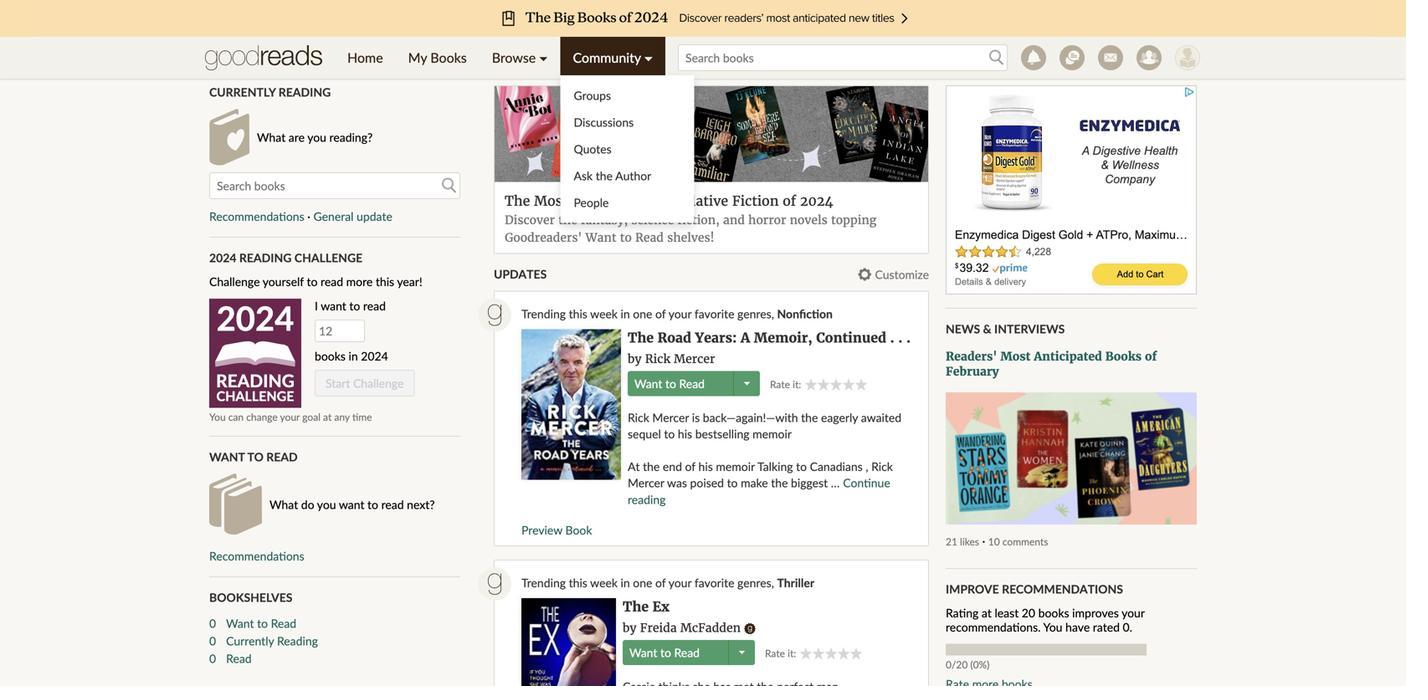 Task type: vqa. For each thing, say whether or not it's contained in the screenshot.
the with
no



Task type: locate. For each thing, give the bounding box(es) containing it.
memoir inside at the end of his memoir talking to canadians , rick mercer was poised to make the biggest …
[[716, 460, 755, 474]]

of inside the most anticipated speculative fiction of 2024 discover the fantasy, science fiction, and horror novels topping goodreaders' want to read shelves!
[[783, 193, 796, 209]]

to
[[620, 230, 632, 245], [307, 275, 318, 289], [349, 299, 360, 313], [665, 377, 676, 391], [664, 427, 675, 441], [247, 450, 264, 464], [796, 460, 807, 474], [727, 476, 738, 490], [368, 498, 378, 512], [257, 616, 268, 631], [660, 646, 671, 660]]

0/20 (0%)
[[946, 659, 990, 671]]

week for the road years: a memoir, continued . . .
[[590, 307, 618, 321]]

can
[[228, 411, 244, 423]]

1 one from the top
[[633, 307, 652, 321]]

rate it: for the road years: a memoir, continued . . .
[[770, 378, 801, 390]]

0 vertical spatial the
[[505, 193, 530, 209]]

you right are
[[307, 130, 326, 144]]

you
[[307, 130, 326, 144], [317, 498, 336, 512]]

mercer up reading
[[628, 476, 664, 490]]

you left can
[[209, 411, 226, 423]]

recommendations.
[[946, 620, 1041, 634]]

nonfiction link
[[777, 307, 833, 321]]

readers' most anticipated books of february link
[[946, 349, 1197, 379]]

books inside books improves your recommendations. you have rated
[[1039, 606, 1069, 620]]

trending for the ex
[[522, 576, 566, 590]]

0 horizontal spatial at
[[323, 411, 332, 423]]

read for want
[[363, 299, 386, 313]]

1 vertical spatial ,
[[866, 460, 869, 474]]

anticipated for speculative
[[572, 193, 648, 209]]

to down fantasy, at the left top of page
[[620, 230, 632, 245]]

1 horizontal spatial ·
[[982, 534, 985, 548]]

challenge left yourself
[[209, 275, 260, 289]]

recommendations up books improves your recommendations. you have rated
[[1002, 582, 1123, 596]]

books down number of books you want to read in 2024 number field
[[315, 349, 346, 363]]

mercer for end
[[628, 476, 664, 490]]

one for the road years: a memoir, continued . . .
[[633, 307, 652, 321]]

0 vertical spatial genres
[[738, 307, 772, 321]]

to down "freida"
[[660, 646, 671, 660]]

the for the ex
[[623, 599, 649, 616]]

mercer inside rick mercer is back—again!—with the eagerly awaited sequel to his bestselling memoir
[[652, 410, 689, 425]]

2 vertical spatial the
[[623, 599, 649, 616]]

to inside want to read currently reading read
[[257, 616, 268, 631]]

0 vertical spatial you
[[209, 411, 226, 423]]

news
[[946, 322, 980, 336]]

was
[[667, 476, 687, 490]]

read
[[635, 230, 664, 245], [679, 377, 705, 391], [266, 450, 298, 464], [271, 616, 296, 631], [674, 646, 700, 660], [226, 652, 252, 666]]

one up the ex link
[[633, 576, 652, 590]]

2024 inside the most anticipated speculative fiction of 2024 discover the fantasy, science fiction, and horror novels topping goodreaders' want to read shelves!
[[800, 193, 833, 209]]

2 one from the top
[[633, 576, 652, 590]]

1 horizontal spatial most
[[1001, 349, 1031, 364]]

anticipated inside the most anticipated speculative fiction of 2024 discover the fantasy, science fiction, and horror novels topping goodreaders' want to read shelves!
[[572, 193, 648, 209]]

reading up are
[[279, 85, 331, 99]]

want to read down "freida"
[[630, 646, 700, 660]]

trending right goodreads image
[[522, 576, 566, 590]]

recommendations up bookshelves
[[209, 549, 304, 564]]

gary orlando image
[[1175, 45, 1200, 70]]

trending this week in one of your favorite genres , nonfiction
[[522, 307, 833, 321]]

, left thriller link
[[772, 576, 774, 590]]

this down book
[[569, 576, 588, 590]]

0 vertical spatial one
[[633, 307, 652, 321]]

0 vertical spatial most
[[534, 193, 568, 209]]

you inside books improves your recommendations. you have rated
[[1043, 620, 1063, 634]]

1 horizontal spatial ▾
[[644, 49, 653, 66]]

want right i
[[321, 299, 346, 313]]

2 vertical spatial mercer
[[628, 476, 664, 490]]

this right goodreads icon
[[569, 307, 588, 321]]

0 vertical spatial mercer
[[674, 351, 715, 367]]

1 vertical spatial most
[[1001, 349, 1031, 364]]

1 vertical spatial week
[[590, 576, 618, 590]]

· left general
[[307, 209, 310, 224]]

mcfadden
[[681, 621, 741, 636]]

reading up "read" link at the bottom
[[277, 634, 318, 648]]

rick for the
[[645, 351, 670, 367]]

his inside rick mercer is back—again!—with the eagerly awaited sequel to his bestselling memoir
[[678, 427, 692, 441]]

his down is
[[678, 427, 692, 441]]

1 vertical spatial one
[[633, 576, 652, 590]]

memoir,
[[754, 330, 813, 346]]

trending down updates
[[522, 307, 566, 321]]

memoir down back—again!—with
[[753, 427, 792, 441]]

the most anticipated speculative fiction of 2024 discover the fantasy, science fiction, and horror novels topping goodreaders' want to read shelves!
[[505, 193, 877, 245]]

mercer
[[674, 351, 715, 367], [652, 410, 689, 425], [628, 476, 664, 490]]

progress bar
[[946, 644, 1147, 656]]

currently
[[209, 85, 276, 99], [226, 634, 274, 648]]

his inside at the end of his memoir talking to canadians , rick mercer was poised to make the biggest …
[[699, 460, 713, 474]]

0 horizontal spatial ▾
[[539, 49, 548, 66]]

rick up sequel
[[628, 410, 649, 425]]

reading for 2024
[[239, 251, 292, 265]]

want down fantasy, at the left top of page
[[586, 230, 617, 245]]

▾ right browse
[[539, 49, 548, 66]]

, for the ex
[[772, 576, 774, 590]]

i
[[315, 299, 318, 313]]

2 vertical spatial rick
[[872, 460, 893, 474]]

menu
[[335, 37, 694, 223]]

read down more
[[363, 299, 386, 313]]

0
[[209, 616, 216, 631], [1123, 620, 1130, 634], [209, 634, 216, 648], [209, 652, 216, 666]]

, up "continue"
[[866, 460, 869, 474]]

goodreads image
[[478, 298, 511, 332]]

1 vertical spatial what
[[270, 498, 298, 512]]

by left rick      mercer link
[[628, 351, 642, 367]]

2 vertical spatial in
[[621, 576, 630, 590]]

0 horizontal spatial books
[[431, 49, 467, 66]]

0 vertical spatial rick
[[645, 351, 670, 367]]

rate down the road years: a memoir, continued . . . by rick      mercer
[[770, 378, 790, 390]]

discussions
[[574, 115, 634, 129]]

what for what do you want to read next?
[[270, 498, 298, 512]]

1 vertical spatial rick
[[628, 410, 649, 425]]

of for trending this week in one of your favorite genres , nonfiction
[[655, 307, 666, 321]]

most up discover
[[534, 193, 568, 209]]

the inside the road years: a memoir, continued . . . by rick      mercer
[[628, 330, 654, 346]]

it: down the road years: a memoir, continued . . . by rick      mercer
[[793, 378, 801, 390]]

1 vertical spatial recommendations link
[[209, 549, 304, 564]]

shelves!
[[667, 230, 715, 245]]

2 vertical spatial reading
[[277, 634, 318, 648]]

favorite up mcfadden
[[695, 576, 735, 590]]

0 horizontal spatial most
[[534, 193, 568, 209]]

rick up "continue"
[[872, 460, 893, 474]]

group
[[805, 378, 867, 391], [800, 647, 862, 660]]

general update button
[[313, 209, 393, 224]]

what left do
[[270, 498, 298, 512]]

updates
[[494, 267, 547, 281]]

memoir inside rick mercer is back—again!—with the eagerly awaited sequel to his bestselling memoir
[[753, 427, 792, 441]]

want to read
[[635, 377, 705, 391], [209, 450, 298, 464], [630, 646, 700, 660]]

1 vertical spatial want to read button
[[630, 640, 700, 665]]

favorite for the road years: a memoir, continued . . .
[[695, 307, 735, 321]]

favorite up years:
[[695, 307, 735, 321]]

1 genres from the top
[[738, 307, 772, 321]]

0 vertical spatial anticipated
[[572, 193, 648, 209]]

rate it:
[[770, 378, 801, 390], [765, 647, 796, 660]]

1 horizontal spatial books
[[1039, 606, 1069, 620]]

memoir up the make
[[716, 460, 755, 474]]

rick down road at the left
[[645, 351, 670, 367]]

at
[[323, 411, 332, 423], [982, 606, 992, 620]]

1 ▾ from the left
[[539, 49, 548, 66]]

1 vertical spatial rate
[[765, 647, 785, 660]]

1 horizontal spatial anticipated
[[1034, 349, 1102, 364]]

likes
[[960, 536, 979, 548]]

his
[[678, 427, 692, 441], [699, 460, 713, 474]]

to left the make
[[727, 476, 738, 490]]

2 ▾ from the left
[[644, 49, 653, 66]]

3 0 link from the top
[[209, 650, 216, 667]]

0 vertical spatial it:
[[793, 378, 801, 390]]

of for trending this week in one of your favorite genres , thriller
[[655, 576, 666, 590]]

challenge up challenge yourself to read more this year!
[[295, 251, 363, 265]]

1 vertical spatial in
[[349, 349, 358, 363]]

1 vertical spatial trending
[[522, 576, 566, 590]]

0 vertical spatial trending
[[522, 307, 566, 321]]

of for the most anticipated speculative fiction of 2024 discover the fantasy, science fiction, and horror novels topping goodreaders' want to read shelves!
[[783, 193, 796, 209]]

1 vertical spatial at
[[982, 606, 992, 620]]

0 horizontal spatial anticipated
[[572, 193, 648, 209]]

community
[[573, 49, 641, 66]]

rate for the road years: a memoir, continued . . .
[[770, 378, 790, 390]]

challenge
[[295, 251, 363, 265], [209, 275, 260, 289], [353, 376, 404, 391]]

1 vertical spatial books
[[1039, 606, 1069, 620]]

in
[[621, 307, 630, 321], [349, 349, 358, 363], [621, 576, 630, 590]]

you
[[209, 411, 226, 423], [1043, 620, 1063, 634]]

· left 10 on the bottom of page
[[982, 534, 985, 548]]

at left any
[[323, 411, 332, 423]]

0 vertical spatial books
[[315, 349, 346, 363]]

group up eagerly
[[805, 378, 867, 391]]

1 vertical spatial group
[[800, 647, 862, 660]]

1 vertical spatial books
[[1106, 349, 1142, 364]]

books right 20
[[1039, 606, 1069, 620]]

challenge up 'time'
[[353, 376, 404, 391]]

ex
[[653, 599, 670, 616]]

0 vertical spatial you
[[307, 130, 326, 144]]

1 vertical spatial it:
[[788, 647, 796, 660]]

friend requests image
[[1137, 45, 1162, 70]]

0 vertical spatial reading
[[279, 85, 331, 99]]

0 vertical spatial at
[[323, 411, 332, 423]]

0 vertical spatial recommendations
[[209, 209, 304, 224]]

the left road at the left
[[628, 330, 654, 346]]

2 week from the top
[[590, 576, 618, 590]]

want right do
[[339, 498, 365, 512]]

0 vertical spatial group
[[805, 378, 867, 391]]

0 vertical spatial books
[[431, 49, 467, 66]]

the road years: a memoir, continued . . . link
[[628, 330, 911, 346]]

read down science
[[635, 230, 664, 245]]

0 vertical spatial his
[[678, 427, 692, 441]]

▾ for browse ▾
[[539, 49, 548, 66]]

the for the most anticipated speculative fiction of 2024 discover the fantasy, science fiction, and horror novels topping goodreaders' want to read shelves!
[[505, 193, 530, 209]]

my books link
[[396, 37, 479, 79]]

preview book
[[522, 523, 592, 537]]

community ▾
[[573, 49, 653, 66]]

▾ inside dropdown button
[[539, 49, 548, 66]]

0 vertical spatial rate
[[770, 378, 790, 390]]

group for the ex
[[800, 647, 862, 660]]

this for the ex
[[569, 576, 588, 590]]

what left are
[[257, 130, 286, 144]]

1 vertical spatial currently
[[226, 634, 274, 648]]

want to read button down rick      mercer link
[[635, 371, 705, 396]]

to down rick      mercer link
[[665, 377, 676, 391]]

the down people
[[559, 212, 577, 227]]

read left more
[[321, 275, 343, 289]]

anticipated inside readers' most anticipated books of february
[[1034, 349, 1102, 364]]

group down thriller
[[800, 647, 862, 660]]

1 vertical spatial recommendations
[[209, 549, 304, 564]]

books in 2024
[[315, 349, 388, 363]]

to up biggest at the right bottom of page
[[796, 460, 807, 474]]

2024 reading challenge
[[209, 251, 363, 265]]

1 vertical spatial rate it:
[[765, 647, 796, 660]]

want to read down change
[[209, 450, 298, 464]]

goodreads author image
[[744, 623, 756, 635]]

you for are
[[307, 130, 326, 144]]

week for the ex
[[590, 576, 618, 590]]

2 vertical spatial challenge
[[353, 376, 404, 391]]

favorite for the ex
[[695, 576, 735, 590]]

most inside readers' most anticipated books of february
[[1001, 349, 1031, 364]]

0 vertical spatial rate it:
[[770, 378, 801, 390]]

recommendations up 2024 reading challenge
[[209, 209, 304, 224]]

2 favorite from the top
[[695, 576, 735, 590]]

read down freida mcfadden link
[[674, 646, 700, 660]]

0 horizontal spatial his
[[678, 427, 692, 441]]

1 trending from the top
[[522, 307, 566, 321]]

0 vertical spatial favorite
[[695, 307, 735, 321]]

by inside the road years: a memoir, continued . . . by rick      mercer
[[628, 351, 642, 367]]

want to read button down "freida"
[[630, 640, 700, 665]]

currently inside want to read currently reading read
[[226, 634, 274, 648]]

by freida mcfadden
[[623, 621, 741, 636]]

2 vertical spatial ,
[[772, 576, 774, 590]]

1 horizontal spatial his
[[699, 460, 713, 474]]

2 trending from the top
[[522, 576, 566, 590]]

reading up yourself
[[239, 251, 292, 265]]

0 link
[[209, 615, 216, 632], [209, 632, 216, 650], [209, 650, 216, 667]]

1 vertical spatial you
[[1043, 620, 1063, 634]]

in for the ex
[[621, 576, 630, 590]]

1 vertical spatial read
[[363, 299, 386, 313]]

books improves your recommendations. you have rated
[[946, 606, 1145, 634]]

the up discover
[[505, 193, 530, 209]]

to down bookshelves
[[257, 616, 268, 631]]

the right at
[[643, 460, 660, 474]]

0 horizontal spatial ·
[[307, 209, 310, 224]]

have
[[1066, 620, 1090, 634]]

start
[[326, 376, 350, 391]]

ask the author link
[[560, 162, 694, 189]]

news & interviews
[[946, 322, 1065, 336]]

1 week from the top
[[590, 307, 618, 321]]

browse ▾ button
[[479, 37, 560, 79]]

0 vertical spatial recommendations link
[[209, 209, 304, 224]]

of inside readers' most anticipated books of february
[[1145, 349, 1157, 364]]

the left ex
[[623, 599, 649, 616]]

1 vertical spatial mercer
[[652, 410, 689, 425]]

0 vertical spatial read
[[321, 275, 343, 289]]

Search books text field
[[678, 44, 1008, 71]]

the inside the most anticipated speculative fiction of 2024 discover the fantasy, science fiction, and horror novels topping goodreaders' want to read shelves!
[[505, 193, 530, 209]]

you right do
[[317, 498, 336, 512]]

want down "freida"
[[630, 646, 657, 660]]

▾ right community
[[644, 49, 653, 66]]

of
[[783, 193, 796, 209], [655, 307, 666, 321], [1145, 349, 1157, 364], [685, 460, 696, 474], [655, 576, 666, 590]]

my group discussions image
[[1060, 45, 1085, 70]]

1 vertical spatial anticipated
[[1034, 349, 1102, 364]]

want down bookshelves
[[226, 616, 254, 631]]

recommendations for recommendations
[[209, 549, 304, 564]]

anticipated down interviews
[[1034, 349, 1102, 364]]

at left least
[[982, 606, 992, 620]]

the left eagerly
[[801, 410, 818, 425]]

one up rick      mercer link
[[633, 307, 652, 321]]

1 vertical spatial you
[[317, 498, 336, 512]]

0 horizontal spatial books
[[315, 349, 346, 363]]

Search for books to add to your shelves search field
[[678, 44, 1008, 71]]

1 favorite from the top
[[695, 307, 735, 321]]

your right the rated
[[1122, 606, 1145, 620]]

want to read link
[[226, 615, 460, 632]]

1 vertical spatial the
[[628, 330, 654, 346]]

1 vertical spatial this
[[569, 307, 588, 321]]

0 vertical spatial memoir
[[753, 427, 792, 441]]

1 horizontal spatial books
[[1106, 349, 1142, 364]]

books inside readers' most anticipated books of february
[[1106, 349, 1142, 364]]

want to read button for the road years: a memoir, continued . . .
[[635, 371, 705, 396]]

goodreads image
[[478, 567, 511, 601]]

0 vertical spatial in
[[621, 307, 630, 321]]

reading
[[216, 370, 295, 391]]

one
[[633, 307, 652, 321], [633, 576, 652, 590]]

1 vertical spatial genres
[[738, 576, 772, 590]]

read
[[321, 275, 343, 289], [363, 299, 386, 313], [381, 498, 404, 512]]

2 genres from the top
[[738, 576, 772, 590]]

rick inside at the end of his memoir talking to canadians , rick mercer was poised to make the biggest …
[[872, 460, 893, 474]]

rate for the ex
[[765, 647, 785, 660]]

mercer left is
[[652, 410, 689, 425]]

rate down thriller
[[765, 647, 785, 660]]

what are you reading?
[[257, 130, 373, 144]]

february
[[946, 364, 999, 379]]

mercer down road at the left
[[674, 351, 715, 367]]

want to read button for the ex
[[630, 640, 700, 665]]

0 vertical spatial by
[[628, 351, 642, 367]]

improves
[[1072, 606, 1119, 620]]

anticipated up fantasy, at the left top of page
[[572, 193, 648, 209]]

most for the
[[534, 193, 568, 209]]

to up i
[[307, 275, 318, 289]]

Number of books you want to read in 2024 number field
[[315, 320, 365, 343]]

mercer inside at the end of his memoir talking to canadians , rick mercer was poised to make the biggest …
[[628, 476, 664, 490]]

start challenge button
[[315, 370, 415, 397]]

0 vertical spatial ,
[[772, 307, 774, 321]]

, for the road years: a memoir, continued . . .
[[772, 307, 774, 321]]

1 vertical spatial memoir
[[716, 460, 755, 474]]

most down news & interviews
[[1001, 349, 1031, 364]]

books for improves
[[1039, 606, 1069, 620]]

the most anticipated books of 2024 image
[[33, 0, 1373, 37]]

0 vertical spatial what
[[257, 130, 286, 144]]

reading
[[628, 492, 666, 507]]

most inside the most anticipated speculative fiction of 2024 discover the fantasy, science fiction, and horror novels topping goodreaders' want to read shelves!
[[534, 193, 568, 209]]

the down talking
[[771, 476, 788, 490]]

0 vertical spatial want to read
[[635, 377, 705, 391]]

mercer inside the road years: a memoir, continued . . . by rick      mercer
[[674, 351, 715, 367]]

1 vertical spatial favorite
[[695, 576, 735, 590]]

challenge inside button
[[353, 376, 404, 391]]

genres left thriller link
[[738, 576, 772, 590]]

read down bookshelves
[[271, 616, 296, 631]]

your up ex
[[669, 576, 692, 590]]

rick inside the road years: a memoir, continued . . . by rick      mercer
[[645, 351, 670, 367]]

his up poised
[[699, 460, 713, 474]]

21 likes · 10 comments
[[946, 534, 1048, 548]]

it:
[[793, 378, 801, 390], [788, 647, 796, 660]]

it: down thriller
[[788, 647, 796, 660]]

▾ inside popup button
[[644, 49, 653, 66]]

, up 'the road years: a memoir, continued . . .' link
[[772, 307, 774, 321]]

2 vertical spatial want to read
[[630, 646, 700, 660]]

freida
[[640, 621, 677, 636]]

inbox image
[[1098, 45, 1123, 70]]

0 vertical spatial want to read button
[[635, 371, 705, 396]]

rated
[[1093, 620, 1120, 634]]

notifications image
[[1021, 45, 1046, 70]]

1 horizontal spatial you
[[1043, 620, 1063, 634]]

by down the ex link
[[623, 621, 637, 636]]

genres up the 'a'
[[738, 307, 772, 321]]

want
[[321, 299, 346, 313], [339, 498, 365, 512]]

2 vertical spatial this
[[569, 576, 588, 590]]

1 vertical spatial reading
[[239, 251, 292, 265]]

0 vertical spatial week
[[590, 307, 618, 321]]

read left next?
[[381, 498, 404, 512]]

yourself
[[263, 275, 304, 289]]

update
[[357, 209, 393, 224]]

back—again!—with
[[703, 410, 798, 425]]

books
[[431, 49, 467, 66], [1106, 349, 1142, 364]]

you left have at right
[[1043, 620, 1063, 634]]

1 vertical spatial ·
[[982, 534, 985, 548]]

1 vertical spatial his
[[699, 460, 713, 474]]

are
[[289, 130, 305, 144]]

want to read down rick      mercer link
[[635, 377, 705, 391]]

improve recommendations
[[946, 582, 1123, 596]]



Task type: describe. For each thing, give the bounding box(es) containing it.
customize
[[875, 267, 929, 281]]

bestselling
[[695, 427, 750, 441]]

1 vertical spatial want to read
[[209, 450, 298, 464]]

reading?
[[329, 130, 373, 144]]

author
[[615, 169, 651, 183]]

fiction
[[732, 193, 779, 209]]

groups link
[[560, 82, 694, 109]]

biggest
[[791, 476, 828, 490]]

1 horizontal spatial at
[[982, 606, 992, 620]]

Search for books to add to your shelves search field
[[209, 173, 460, 199]]

▾ for community ▾
[[644, 49, 653, 66]]

the for the road years: a memoir, continued . . . by rick      mercer
[[628, 330, 654, 346]]

it: for the ex
[[788, 647, 796, 660]]

anticipated for books
[[1034, 349, 1102, 364]]

read for yourself
[[321, 275, 343, 289]]

readers' most anticipated books of february image
[[946, 393, 1197, 525]]

eagerly
[[821, 410, 858, 425]]

to inside the most anticipated speculative fiction of 2024 discover the fantasy, science fiction, and horror novels topping goodreaders' want to read shelves!
[[620, 230, 632, 245]]

continued
[[816, 330, 887, 346]]

want to read for the ex
[[630, 646, 700, 660]]

0/20
[[946, 659, 968, 671]]

the ex
[[623, 599, 670, 616]]

21
[[946, 536, 958, 548]]

the most anticipated speculative fiction of 2024 image
[[495, 86, 928, 182]]

Search books text field
[[209, 173, 460, 199]]

group for the road years: a memoir, continued . . .
[[805, 378, 867, 391]]

goal
[[302, 411, 321, 423]]

want inside want to read currently reading read
[[226, 616, 254, 631]]

to down change
[[247, 450, 264, 464]]

(0%)
[[971, 659, 990, 671]]

read link
[[226, 650, 460, 667]]

awaited
[[861, 410, 902, 425]]

sequel
[[628, 427, 661, 441]]

start challenge
[[326, 376, 404, 391]]

people
[[574, 195, 609, 210]]

want to read currently reading read
[[226, 616, 318, 666]]

to inside rick mercer is back—again!—with the eagerly awaited sequel to his bestselling memoir
[[664, 427, 675, 441]]

what do you want to read next?
[[270, 498, 435, 512]]

comments
[[1003, 536, 1048, 548]]

community ▾ button
[[560, 37, 666, 79]]

one for the ex
[[633, 576, 652, 590]]

change
[[246, 411, 278, 423]]

topping
[[831, 212, 877, 227]]

quotes link
[[560, 136, 694, 162]]

challenge
[[216, 388, 294, 404]]

challenge yourself to read more this year!
[[209, 275, 422, 289]]

poised
[[690, 476, 724, 490]]

to left next?
[[368, 498, 378, 512]]

your inside books improves your recommendations. you have rated
[[1122, 606, 1145, 620]]

you can change your goal at any time
[[209, 411, 372, 423]]

fiction,
[[678, 212, 720, 227]]

read inside the most anticipated speculative fiction of 2024 discover the fantasy, science fiction, and horror novels topping goodreaders' want to read shelves!
[[635, 230, 664, 245]]

0 horizontal spatial you
[[209, 411, 226, 423]]

and
[[723, 212, 745, 227]]

at the end of his memoir talking to canadians , rick mercer was poised to make the biggest …
[[628, 460, 893, 490]]

0 vertical spatial challenge
[[295, 251, 363, 265]]

20
[[1022, 606, 1036, 620]]

the inside the most anticipated speculative fiction of 2024 discover the fantasy, science fiction, and horror novels topping goodreaders' want to read shelves!
[[559, 212, 577, 227]]

0 vertical spatial this
[[376, 275, 394, 289]]

the ex link
[[623, 599, 670, 616]]

want down can
[[209, 450, 245, 464]]

book
[[565, 523, 592, 537]]

books inside menu
[[431, 49, 467, 66]]

recommendations for recommendations · general update
[[209, 209, 304, 224]]

read right 0 0 0
[[226, 652, 252, 666]]

1 recommendations link from the top
[[209, 209, 304, 224]]

0 vertical spatial currently
[[209, 85, 276, 99]]

the most anticipated speculative fiction of 2024 link
[[505, 193, 833, 209]]

want down rick      mercer link
[[635, 377, 662, 391]]

what for what are you reading?
[[257, 130, 286, 144]]

1 vertical spatial want
[[339, 498, 365, 512]]

speculative
[[652, 193, 728, 209]]

2 vertical spatial read
[[381, 498, 404, 512]]

road
[[658, 330, 692, 346]]

0 vertical spatial want
[[321, 299, 346, 313]]

to down more
[[349, 299, 360, 313]]

science
[[632, 212, 674, 227]]

freida mcfadden link
[[640, 621, 741, 636]]

books for in
[[315, 349, 346, 363]]

any
[[334, 411, 350, 423]]

read down rick      mercer link
[[679, 377, 705, 391]]

read down you can change your goal at any time
[[266, 450, 298, 464]]

trending for the road years: a memoir, continued . . .
[[522, 307, 566, 321]]

nonfiction
[[777, 307, 833, 321]]

more
[[346, 275, 373, 289]]

reading inside want to read currently reading read
[[277, 634, 318, 648]]

your left goal
[[280, 411, 300, 423]]

canadians
[[810, 460, 863, 474]]

reading for currently
[[279, 85, 331, 99]]

0 vertical spatial ·
[[307, 209, 310, 224]]

home link
[[335, 37, 396, 79]]

quotes
[[574, 142, 612, 156]]

home
[[347, 49, 383, 66]]

rating at least 20
[[946, 606, 1036, 620]]

the inside rick mercer is back—again!—with the eagerly awaited sequel to his bestselling memoir
[[801, 410, 818, 425]]

i want to read
[[315, 299, 386, 313]]

fantasy,
[[581, 212, 628, 227]]

your up road at the left
[[669, 307, 692, 321]]

bookshelves
[[209, 591, 293, 605]]

general
[[313, 209, 354, 224]]

1 0 link from the top
[[209, 615, 216, 632]]

rick inside rick mercer is back—again!—with the eagerly awaited sequel to his bestselling memoir
[[628, 410, 649, 425]]

at
[[628, 460, 640, 474]]

, inside at the end of his memoir talking to canadians , rick mercer was poised to make the biggest …
[[866, 460, 869, 474]]

next?
[[407, 498, 435, 512]]

you for do
[[317, 498, 336, 512]]

thriller
[[777, 576, 815, 590]]

genres for the ex
[[738, 576, 772, 590]]

readers' most anticipated books of february
[[946, 349, 1157, 379]]

the right ask
[[596, 169, 613, 183]]

in for the road years: a memoir, continued . . .
[[621, 307, 630, 321]]

1 vertical spatial challenge
[[209, 275, 260, 289]]

2 recommendations link from the top
[[209, 549, 304, 564]]

want inside the most anticipated speculative fiction of 2024 discover the fantasy, science fiction, and horror novels topping goodreaders' want to read shelves!
[[586, 230, 617, 245]]

2 0 link from the top
[[209, 632, 216, 650]]

this for the road years: a memoir, continued . . .
[[569, 307, 588, 321]]

menu containing home
[[335, 37, 694, 223]]

genres for the road years: a memoir, continued . . .
[[738, 307, 772, 321]]

recommendations · general update
[[209, 209, 393, 224]]

it: for the road years: a memoir, continued . . .
[[793, 378, 801, 390]]

advertisement element
[[946, 85, 1197, 295]]

novels
[[790, 212, 828, 227]]

customize button
[[858, 267, 929, 281]]

most for readers'
[[1001, 349, 1031, 364]]

2 vertical spatial recommendations
[[1002, 582, 1123, 596]]

the ex image
[[522, 598, 616, 686]]

of inside at the end of his memoir talking to canadians , rick mercer was poised to make the biggest …
[[685, 460, 696, 474]]

the road years: a memoir, continued . . . image
[[522, 329, 621, 480]]

discussions link
[[560, 109, 694, 136]]

rick for at
[[872, 460, 893, 474]]

reading challenge
[[216, 370, 295, 404]]

mercer for years:
[[674, 351, 715, 367]]

currently reading link
[[226, 632, 460, 650]]

…
[[831, 476, 840, 490]]

the road years: a memoir, continued . . . by rick      mercer
[[628, 330, 911, 367]]

trending this week in one of your favorite genres , thriller
[[522, 576, 815, 590]]

want to read for the road years: a memoir, continued . . .
[[635, 377, 705, 391]]

1 vertical spatial by
[[623, 621, 637, 636]]

talking
[[758, 460, 793, 474]]

0 0 0
[[209, 616, 216, 666]]

rate it: for the ex
[[765, 647, 796, 660]]

improve
[[946, 582, 999, 596]]

people link
[[560, 189, 694, 216]]

browse ▾
[[492, 49, 548, 66]]

ask the author
[[574, 169, 651, 183]]

is
[[692, 410, 700, 425]]



